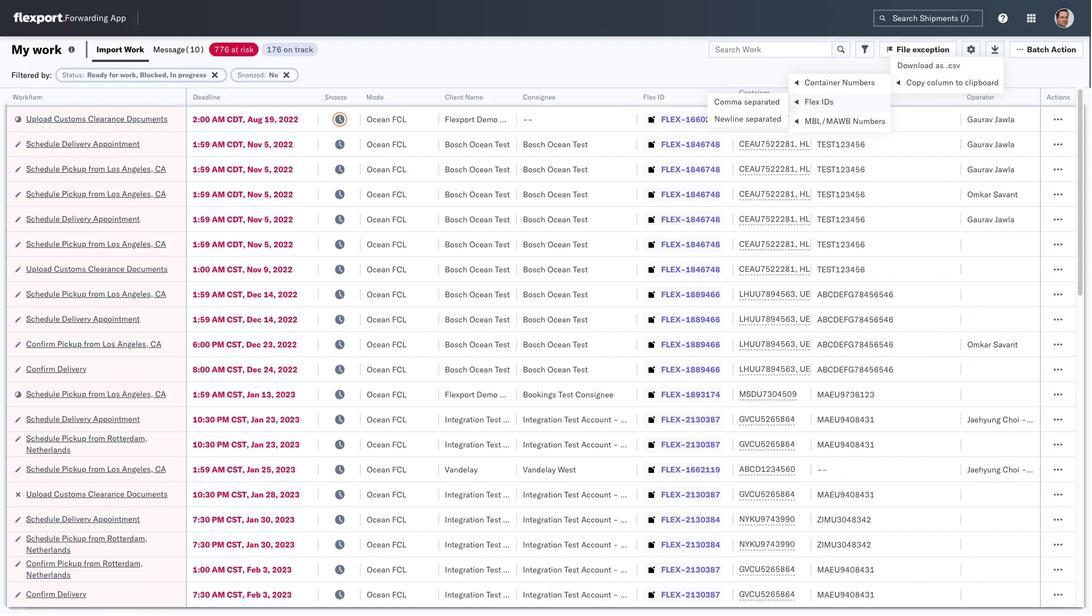 Task type: locate. For each thing, give the bounding box(es) containing it.
0 vertical spatial 10:30 pm cst, jan 23, 2023
[[193, 414, 300, 425]]

container up newline separated
[[740, 88, 770, 97]]

angeles, for 3rd schedule pickup from los angeles, ca link from the top
[[122, 239, 153, 249]]

0 vertical spatial container
[[805, 77, 841, 88]]

1 vertical spatial savant
[[994, 339, 1019, 349]]

1 horizontal spatial flex
[[805, 97, 820, 107]]

feb down 1:00 am cst, feb 3, 2023
[[247, 589, 261, 600]]

0 vertical spatial 1:59 am cst, dec 14, 2022
[[193, 289, 298, 299]]

dec left 24,
[[247, 364, 262, 374]]

uetu5238478 for schedule delivery appointment
[[800, 314, 856, 324]]

0 vertical spatial schedule pickup from rotterdam, netherlands link
[[26, 432, 171, 455]]

pm up 1:59 am cst, jan 25, 2023
[[217, 439, 229, 450]]

fcl
[[392, 114, 407, 124], [392, 139, 407, 149], [392, 164, 407, 174], [392, 189, 407, 199], [392, 214, 407, 224], [392, 239, 407, 249], [392, 264, 407, 274], [392, 289, 407, 299], [392, 314, 407, 324], [392, 339, 407, 349], [392, 364, 407, 374], [392, 389, 407, 399], [392, 414, 407, 425], [392, 439, 407, 450], [392, 464, 407, 475], [392, 489, 407, 500], [392, 514, 407, 525], [392, 539, 407, 550], [392, 564, 407, 575], [392, 589, 407, 600]]

schedule for fifth schedule pickup from los angeles, ca button from the bottom
[[26, 189, 60, 199]]

2023 up 1:00 am cst, feb 3, 2023
[[275, 539, 295, 550]]

0 vertical spatial upload customs clearance documents
[[26, 113, 168, 124]]

from inside confirm pickup from rotterdam, netherlands
[[84, 558, 101, 568]]

1 vertical spatial container
[[740, 88, 770, 97]]

7 integration from the top
[[523, 589, 563, 600]]

0 vertical spatial 3,
[[263, 564, 270, 575]]

:
[[82, 70, 84, 79], [264, 70, 266, 79]]

0 vertical spatial omkar
[[968, 189, 992, 199]]

from for schedule pickup from rotterdam, netherlands link related to 10:30
[[88, 433, 105, 443]]

gvcu5265864
[[740, 414, 796, 424], [740, 439, 796, 449], [740, 489, 796, 499], [740, 564, 796, 574], [740, 589, 796, 599]]

1 maeu9408431 from the top
[[818, 414, 875, 425]]

west
[[558, 464, 576, 475]]

copy column to clipboard
[[907, 77, 1000, 88]]

status : ready for work, blocked, in progress
[[62, 70, 207, 79]]

3 flex-1846748 from the top
[[662, 189, 721, 199]]

cst, up the '7:30 am cst, feb 3, 2023'
[[227, 564, 245, 575]]

1 7:30 pm cst, jan 30, 2023 from the top
[[193, 514, 295, 525]]

0 horizontal spatial vandelay
[[445, 464, 478, 475]]

0 vertical spatial confirm delivery
[[26, 364, 86, 374]]

schedule pickup from los angeles, ca for 1st schedule pickup from los angeles, ca link from the top of the page
[[26, 163, 166, 174]]

2 vertical spatial 7:30
[[193, 589, 210, 600]]

1 vertical spatial flex-2130384
[[662, 539, 721, 550]]

1 vertical spatial 14,
[[264, 314, 276, 324]]

1 vertical spatial confirm delivery
[[26, 589, 86, 599]]

9 resize handle column header from the left
[[949, 88, 962, 614]]

0 horizontal spatial --
[[523, 114, 533, 124]]

jan down 10:30 pm cst, jan 28, 2023
[[246, 514, 259, 525]]

1 14, from the top
[[264, 289, 276, 299]]

1 zimu3048342 from the top
[[818, 514, 872, 525]]

2 upload customs clearance documents button from the top
[[26, 263, 168, 276]]

2023 for second schedule pickup from los angeles, ca button from the bottom
[[276, 389, 296, 399]]

0 vertical spatial demo
[[477, 114, 498, 124]]

schedule delivery appointment button for 1:59 am cst, dec 14, 2022
[[26, 313, 140, 326]]

schedule for 1st schedule delivery appointment button from the top
[[26, 138, 60, 149]]

hlxu6269489, for second "upload customs clearance documents" button
[[800, 264, 858, 274]]

test
[[495, 139, 510, 149], [573, 139, 588, 149], [495, 164, 510, 174], [573, 164, 588, 174], [495, 189, 510, 199], [573, 189, 588, 199], [495, 214, 510, 224], [573, 214, 588, 224], [495, 239, 510, 249], [573, 239, 588, 249], [495, 264, 510, 274], [573, 264, 588, 274], [495, 289, 510, 299], [573, 289, 588, 299], [495, 314, 510, 324], [573, 314, 588, 324], [495, 339, 510, 349], [573, 339, 588, 349], [495, 364, 510, 374], [573, 364, 588, 374], [559, 389, 574, 399], [565, 414, 580, 425], [1029, 414, 1044, 425], [565, 439, 580, 450], [565, 489, 580, 500], [565, 514, 580, 525], [565, 539, 580, 550], [565, 564, 580, 575], [565, 589, 580, 600]]

track
[[295, 44, 313, 54]]

confirm delivery button down confirm pickup from los angeles, ca button
[[26, 363, 86, 376]]

9 ocean fcl from the top
[[367, 314, 407, 324]]

hlxu8034992
[[860, 139, 916, 149], [860, 164, 916, 174], [860, 189, 916, 199], [860, 214, 916, 224], [860, 239, 916, 249], [860, 264, 916, 274]]

3 flex-1889466 from the top
[[662, 339, 721, 349]]

2 vertical spatial upload customs clearance documents
[[26, 489, 168, 499]]

10:30 up 1:59 am cst, jan 25, 2023
[[193, 439, 215, 450]]

1 flex-2130384 from the top
[[662, 514, 721, 525]]

2 confirm from the top
[[26, 364, 55, 374]]

maeu9736123
[[818, 389, 875, 399]]

flex- for third schedule pickup from los angeles, ca button from the bottom of the page
[[662, 289, 686, 299]]

mbl/mawb numbers down ids
[[805, 116, 886, 126]]

feb for 7:30 am cst, feb 3, 2023
[[247, 589, 261, 600]]

7:30 pm cst, jan 30, 2023 up 1:00 am cst, feb 3, 2023
[[193, 539, 295, 550]]

vandelay
[[445, 464, 478, 475], [523, 464, 556, 475]]

abcdefg78456546 for schedule delivery appointment
[[818, 314, 894, 324]]

4 gaurav jawla from the top
[[968, 214, 1015, 224]]

feb up the '7:30 am cst, feb 3, 2023'
[[247, 564, 261, 575]]

filtered by:
[[11, 70, 52, 80]]

confirm delivery down confirm pickup from los angeles, ca button
[[26, 364, 86, 374]]

confirm delivery link for 7:30
[[26, 588, 86, 600]]

schedule
[[26, 138, 60, 149], [26, 163, 60, 174], [26, 189, 60, 199], [26, 214, 60, 224], [26, 239, 60, 249], [26, 289, 60, 299], [26, 314, 60, 324], [26, 389, 60, 399], [26, 414, 60, 424], [26, 433, 60, 443], [26, 464, 60, 474], [26, 514, 60, 524], [26, 533, 60, 543]]

1 vertical spatial 3,
[[263, 589, 270, 600]]

1 vertical spatial customs
[[54, 264, 86, 274]]

confirm
[[26, 339, 55, 349], [26, 364, 55, 374], [26, 558, 55, 568], [26, 589, 55, 599]]

flexport for bookings
[[445, 389, 475, 399]]

7:30 up 1:00 am cst, feb 3, 2023
[[193, 539, 210, 550]]

5 ceau7522281, from the top
[[740, 239, 798, 249]]

2023 down 1:59 am cst, jan 13, 2023
[[280, 414, 300, 425]]

hlxu8034992 for second "upload customs clearance documents" button
[[860, 264, 916, 274]]

ocean
[[367, 114, 390, 124], [367, 139, 390, 149], [470, 139, 493, 149], [548, 139, 571, 149], [367, 164, 390, 174], [470, 164, 493, 174], [548, 164, 571, 174], [367, 189, 390, 199], [470, 189, 493, 199], [548, 189, 571, 199], [367, 214, 390, 224], [470, 214, 493, 224], [548, 214, 571, 224], [367, 239, 390, 249], [470, 239, 493, 249], [548, 239, 571, 249], [367, 264, 390, 274], [470, 264, 493, 274], [548, 264, 571, 274], [367, 289, 390, 299], [470, 289, 493, 299], [548, 289, 571, 299], [367, 314, 390, 324], [470, 314, 493, 324], [548, 314, 571, 324], [367, 339, 390, 349], [470, 339, 493, 349], [548, 339, 571, 349], [367, 364, 390, 374], [470, 364, 493, 374], [548, 364, 571, 374], [367, 389, 390, 399], [367, 414, 390, 425], [367, 439, 390, 450], [367, 464, 390, 475], [367, 489, 390, 500], [367, 514, 390, 525], [367, 539, 390, 550], [367, 564, 390, 575], [367, 589, 390, 600]]

2 vandelay from the left
[[523, 464, 556, 475]]

1846748
[[686, 139, 721, 149], [686, 164, 721, 174], [686, 189, 721, 199], [686, 214, 721, 224], [686, 239, 721, 249], [686, 264, 721, 274]]

2023 for schedule delivery appointment button corresponding to 7:30 pm cst, jan 30, 2023
[[275, 514, 295, 525]]

15 flex- from the top
[[662, 464, 686, 475]]

2023 for 'confirm pickup from rotterdam, netherlands' button
[[272, 564, 292, 575]]

9 flex- from the top
[[662, 314, 686, 324]]

0 vertical spatial 7:30
[[193, 514, 210, 525]]

10:30 pm cst, jan 23, 2023 down 1:59 am cst, jan 13, 2023
[[193, 414, 300, 425]]

cst, down 8:00 am cst, dec 24, 2022
[[227, 389, 245, 399]]

0 vertical spatial schedule pickup from rotterdam, netherlands button
[[26, 432, 171, 456]]

10:30 down 1:59 am cst, jan 25, 2023
[[193, 489, 215, 500]]

1 vertical spatial upload customs clearance documents button
[[26, 263, 168, 276]]

0 horizontal spatial :
[[82, 70, 84, 79]]

30, down 28, on the bottom of page
[[261, 514, 273, 525]]

4 schedule delivery appointment from the top
[[26, 414, 140, 424]]

container up the flex ids
[[805, 77, 841, 88]]

flex ids
[[805, 97, 834, 107]]

file exception
[[897, 44, 950, 54]]

schedule for schedule delivery appointment button corresponding to 7:30 pm cst, jan 30, 2023
[[26, 514, 60, 524]]

lagerfeld
[[637, 414, 671, 425], [637, 439, 671, 450], [637, 489, 671, 500], [637, 514, 671, 525], [637, 539, 671, 550], [637, 564, 671, 575], [637, 589, 671, 600]]

cst, left '9,'
[[227, 264, 245, 274]]

0 vertical spatial container numbers
[[805, 77, 876, 88]]

4 lhuu7894563, from the top
[[740, 364, 798, 374]]

bookings
[[523, 389, 557, 399]]

resize handle column header for mbl/mawb numbers
[[949, 88, 962, 614]]

deadline button
[[187, 90, 308, 102]]

1 vertical spatial zimu3048342
[[818, 539, 872, 550]]

flex inside button
[[643, 93, 656, 101]]

1 integration from the top
[[523, 414, 563, 425]]

delivery for 8:00 am cst, dec 24, 2022
[[57, 364, 86, 374]]

5 ceau7522281, hlxu6269489, hlxu8034992 from the top
[[740, 239, 916, 249]]

on
[[284, 44, 293, 54]]

7:30
[[193, 514, 210, 525], [193, 539, 210, 550], [193, 589, 210, 600]]

0 vertical spatial 2130384
[[686, 514, 721, 525]]

1 vertical spatial rotterdam,
[[107, 533, 148, 543]]

flex-2130384
[[662, 514, 721, 525], [662, 539, 721, 550]]

4 gaurav from the top
[[968, 214, 994, 224]]

cst, down 10:30 pm cst, jan 28, 2023
[[226, 514, 244, 525]]

2 vertical spatial netherlands
[[26, 570, 71, 580]]

rotterdam, inside confirm pickup from rotterdam, netherlands
[[103, 558, 143, 568]]

2023 right '25,'
[[276, 464, 296, 475]]

1 vertical spatial mbl/mawb numbers
[[805, 116, 886, 126]]

karl for schedule pickup from rotterdam, netherlands link corresponding to 7:30
[[621, 539, 635, 550]]

1 vertical spatial documents
[[127, 264, 168, 274]]

0 vertical spatial 1:00
[[193, 264, 210, 274]]

-- down consignee button
[[523, 114, 533, 124]]

7 fcl from the top
[[392, 264, 407, 274]]

10 flex- from the top
[[662, 339, 686, 349]]

1 customs from the top
[[54, 113, 86, 124]]

23, up '25,'
[[266, 439, 278, 450]]

30, for schedule delivery appointment
[[261, 514, 273, 525]]

1 vertical spatial flexport demo consignee
[[445, 389, 538, 399]]

4 1846748 from the top
[[686, 214, 721, 224]]

13,
[[262, 389, 274, 399]]

10:30 pm cst, jan 23, 2023 for schedule pickup from rotterdam, netherlands
[[193, 439, 300, 450]]

0 horizontal spatial container numbers
[[740, 88, 770, 106]]

schedule delivery appointment link
[[26, 138, 140, 149], [26, 213, 140, 224], [26, 313, 140, 324], [26, 413, 140, 425], [26, 513, 140, 525]]

schedule for 1:59 am cdt, nov 5, 2022's schedule delivery appointment button
[[26, 214, 60, 224]]

0 vertical spatial --
[[523, 114, 533, 124]]

angeles,
[[122, 163, 153, 174], [122, 189, 153, 199], [122, 239, 153, 249], [122, 289, 153, 299], [117, 339, 149, 349], [122, 389, 153, 399], [122, 464, 153, 474]]

netherlands for 7:30 pm cst, jan 30, 2023
[[26, 544, 71, 555]]

0 vertical spatial flexport
[[445, 114, 475, 124]]

1 vertical spatial 1:00
[[193, 564, 210, 575]]

15 fcl from the top
[[392, 464, 407, 475]]

--
[[523, 114, 533, 124], [818, 464, 828, 475]]

1660288
[[686, 114, 721, 124]]

mbl/mawb inside mbl/mawb numbers button
[[818, 93, 857, 101]]

flex id
[[643, 93, 665, 101]]

0 horizontal spatial list box
[[708, 93, 789, 127]]

10:30
[[193, 414, 215, 425], [193, 439, 215, 450], [193, 489, 215, 500]]

message
[[153, 44, 185, 54]]

flex- for confirm delivery button corresponding to 7:30 am cst, feb 3, 2023
[[662, 589, 686, 600]]

0 vertical spatial clearance
[[88, 113, 125, 124]]

cst, up 6:00 pm cst, dec 23, 2022
[[227, 314, 245, 324]]

5,
[[264, 139, 272, 149], [264, 164, 272, 174], [264, 189, 272, 199], [264, 214, 272, 224], [264, 239, 272, 249]]

2023 right 13,
[[276, 389, 296, 399]]

pm down 1:59 am cst, jan 13, 2023
[[217, 414, 229, 425]]

container numbers up ids
[[805, 77, 876, 88]]

container inside container numbers button
[[740, 88, 770, 97]]

pickup inside confirm pickup from rotterdam, netherlands
[[57, 558, 82, 568]]

appointment
[[93, 138, 140, 149], [93, 214, 140, 224], [93, 314, 140, 324], [93, 414, 140, 424], [93, 514, 140, 524]]

3, down 1:00 am cst, feb 3, 2023
[[263, 589, 270, 600]]

confirm delivery link down confirm pickup from los angeles, ca button
[[26, 363, 86, 374]]

7 integration test account - karl lagerfeld from the top
[[523, 589, 671, 600]]

1 vertical spatial 1:59 am cst, dec 14, 2022
[[193, 314, 298, 324]]

confirm delivery link down confirm pickup from rotterdam, netherlands
[[26, 588, 86, 600]]

operator
[[968, 93, 995, 101]]

1:59
[[193, 139, 210, 149], [193, 164, 210, 174], [193, 189, 210, 199], [193, 214, 210, 224], [193, 239, 210, 249], [193, 289, 210, 299], [193, 314, 210, 324], [193, 389, 210, 399], [193, 464, 210, 475]]

1 1:00 from the top
[[193, 264, 210, 274]]

13 schedule from the top
[[26, 533, 60, 543]]

0 vertical spatial schedule pickup from rotterdam, netherlands
[[26, 433, 148, 455]]

confirm for 7:30
[[26, 589, 55, 599]]

resize handle column header
[[172, 88, 186, 614], [306, 88, 319, 614], [348, 88, 361, 614], [426, 88, 439, 614], [504, 88, 518, 614], [624, 88, 638, 614], [720, 88, 734, 614], [798, 88, 812, 614], [949, 88, 962, 614], [1027, 88, 1040, 614], [1063, 88, 1076, 614]]

filtered
[[11, 70, 39, 80]]

: left ready
[[82, 70, 84, 79]]

1 vertical spatial netherlands
[[26, 544, 71, 555]]

pm down 1:59 am cst, jan 25, 2023
[[217, 489, 229, 500]]

angeles, for 1st schedule pickup from los angeles, ca link from the top of the page
[[122, 163, 153, 174]]

1 jawla from the top
[[996, 114, 1015, 124]]

5 test123456 from the top
[[818, 239, 866, 249]]

progress
[[178, 70, 207, 79]]

1 vertical spatial schedule pickup from rotterdam, netherlands link
[[26, 533, 171, 555]]

0 vertical spatial separated
[[745, 97, 780, 107]]

1 vertical spatial nyku9743990
[[740, 539, 796, 549]]

4 schedule pickup from los angeles, ca link from the top
[[26, 288, 166, 299]]

jan down 13,
[[251, 414, 264, 425]]

savant for lhuu7894563, uetu5238478
[[994, 339, 1019, 349]]

7:30 down 1:00 am cst, feb 3, 2023
[[193, 589, 210, 600]]

14, down '9,'
[[264, 289, 276, 299]]

1 nyku9743990 from the top
[[740, 514, 796, 524]]

2 test123456 from the top
[[818, 164, 866, 174]]

flexport
[[445, 114, 475, 124], [445, 389, 475, 399]]

demo left bookings
[[477, 389, 498, 399]]

confirm pickup from los angeles, ca link
[[26, 338, 162, 349]]

workitem button
[[7, 90, 175, 102]]

lhuu7894563, for schedule pickup from los angeles, ca
[[740, 289, 798, 299]]

3 flex-2130387 from the top
[[662, 489, 721, 500]]

1:00 am cst, nov 9, 2022
[[193, 264, 293, 274]]

confirm delivery button
[[26, 363, 86, 376], [26, 588, 86, 601]]

-- right abcd1234560
[[818, 464, 828, 475]]

hlxu8034992 for first schedule pickup from los angeles, ca button from the top of the page
[[860, 164, 916, 174]]

jan
[[247, 389, 260, 399], [251, 414, 264, 425], [251, 439, 264, 450], [247, 464, 260, 475], [251, 489, 264, 500], [246, 514, 259, 525], [246, 539, 259, 550]]

2 vertical spatial documents
[[127, 489, 168, 499]]

schedule delivery appointment for 1:59 am cst, dec 14, 2022
[[26, 314, 140, 324]]

17 flex- from the top
[[662, 514, 686, 525]]

schedule delivery appointment button for 7:30 pm cst, jan 30, 2023
[[26, 513, 140, 526]]

3 customs from the top
[[54, 489, 86, 499]]

1 horizontal spatial :
[[264, 70, 266, 79]]

schedule pickup from rotterdam, netherlands link for 10:30
[[26, 432, 171, 455]]

0 vertical spatial 10:30
[[193, 414, 215, 425]]

bosch ocean test
[[445, 139, 510, 149], [523, 139, 588, 149], [445, 164, 510, 174], [523, 164, 588, 174], [445, 189, 510, 199], [523, 189, 588, 199], [445, 214, 510, 224], [523, 214, 588, 224], [445, 239, 510, 249], [523, 239, 588, 249], [445, 264, 510, 274], [523, 264, 588, 274], [445, 289, 510, 299], [523, 289, 588, 299], [445, 314, 510, 324], [523, 314, 588, 324], [445, 339, 510, 349], [523, 339, 588, 349], [445, 364, 510, 374], [523, 364, 588, 374]]

1 vertical spatial omkar savant
[[968, 339, 1019, 349]]

cst, down "1:00 am cst, nov 9, 2022"
[[227, 289, 245, 299]]

flex left id
[[643, 93, 656, 101]]

6 1:59 from the top
[[193, 289, 210, 299]]

2 1846748 from the top
[[686, 164, 721, 174]]

2 schedule pickup from rotterdam, netherlands link from the top
[[26, 533, 171, 555]]

flex- for fifth schedule pickup from los angeles, ca button from the bottom
[[662, 189, 686, 199]]

flex-1846748
[[662, 139, 721, 149], [662, 164, 721, 174], [662, 189, 721, 199], [662, 214, 721, 224], [662, 239, 721, 249], [662, 264, 721, 274]]

separated up caiu7969337
[[745, 97, 780, 107]]

flex-1662119 button
[[643, 461, 723, 477], [643, 461, 723, 477]]

2 ceau7522281, from the top
[[740, 164, 798, 174]]

test123456
[[818, 139, 866, 149], [818, 164, 866, 174], [818, 189, 866, 199], [818, 214, 866, 224], [818, 239, 866, 249], [818, 264, 866, 274]]

ceau7522281,
[[740, 139, 798, 149], [740, 164, 798, 174], [740, 189, 798, 199], [740, 214, 798, 224], [740, 239, 798, 249], [740, 264, 798, 274]]

dec
[[247, 289, 262, 299], [247, 314, 262, 324], [246, 339, 261, 349], [247, 364, 262, 374]]

jawla
[[996, 114, 1015, 124], [996, 139, 1015, 149], [996, 164, 1015, 174], [996, 214, 1015, 224]]

abcdefg78456546 for confirm delivery
[[818, 364, 894, 374]]

6:00 pm cst, dec 23, 2022
[[193, 339, 297, 349]]

6 integration test account - karl lagerfeld from the top
[[523, 564, 671, 575]]

6 schedule pickup from los angeles, ca link from the top
[[26, 463, 166, 475]]

2 schedule delivery appointment link from the top
[[26, 213, 140, 224]]

11 schedule from the top
[[26, 464, 60, 474]]

gvcu5265864 for confirm pickup from rotterdam, netherlands
[[740, 564, 796, 574]]

hlxu6269489,
[[800, 139, 858, 149], [800, 164, 858, 174], [800, 189, 858, 199], [800, 214, 858, 224], [800, 239, 858, 249], [800, 264, 858, 274]]

2 omkar from the top
[[968, 339, 992, 349]]

9 schedule from the top
[[26, 414, 60, 424]]

1889466 for schedule pickup from los angeles, ca
[[686, 289, 721, 299]]

7:30 pm cst, jan 30, 2023 down 10:30 pm cst, jan 28, 2023
[[193, 514, 295, 525]]

confirm delivery down confirm pickup from rotterdam, netherlands
[[26, 589, 86, 599]]

8 flex- from the top
[[662, 289, 686, 299]]

1 10:30 from the top
[[193, 414, 215, 425]]

1 horizontal spatial list box
[[789, 74, 891, 132]]

2 documents from the top
[[127, 264, 168, 274]]

1 fcl from the top
[[392, 114, 407, 124]]

angeles, inside button
[[117, 339, 149, 349]]

14 fcl from the top
[[392, 439, 407, 450]]

0 vertical spatial upload
[[26, 113, 52, 124]]

1889466 for schedule delivery appointment
[[686, 314, 721, 324]]

ca for 1st schedule pickup from los angeles, ca button from the bottom
[[155, 464, 166, 474]]

23,
[[263, 339, 276, 349], [266, 414, 278, 425], [266, 439, 278, 450]]

cst, down 1:59 am cst, jan 25, 2023
[[231, 489, 249, 500]]

3 schedule pickup from los angeles, ca from the top
[[26, 239, 166, 249]]

integration
[[523, 414, 563, 425], [523, 439, 563, 450], [523, 489, 563, 500], [523, 514, 563, 525], [523, 539, 563, 550], [523, 564, 563, 575], [523, 589, 563, 600]]

ocean fcl for 1st schedule pickup from los angeles, ca link from the top of the page
[[367, 164, 407, 174]]

upload customs clearance documents
[[26, 113, 168, 124], [26, 264, 168, 274], [26, 489, 168, 499]]

pm down 10:30 pm cst, jan 28, 2023
[[212, 514, 224, 525]]

1 schedule pickup from los angeles, ca button from the top
[[26, 163, 166, 175]]

cst, up 1:00 am cst, feb 3, 2023
[[226, 539, 244, 550]]

nyku9743990 for schedule delivery appointment
[[740, 514, 796, 524]]

0 vertical spatial rotterdam,
[[107, 433, 148, 443]]

0 vertical spatial documents
[[127, 113, 168, 124]]

nov for 1st schedule pickup from los angeles, ca link from the top of the page
[[248, 164, 262, 174]]

resize handle column header for deadline
[[306, 88, 319, 614]]

confirm inside confirm pickup from rotterdam, netherlands
[[26, 558, 55, 568]]

0 vertical spatial zimu3048342
[[818, 514, 872, 525]]

schedule for fourth schedule pickup from los angeles, ca button from the bottom
[[26, 239, 60, 249]]

schedule for second schedule pickup from los angeles, ca button from the bottom
[[26, 389, 60, 399]]

0 horizontal spatial container
[[740, 88, 770, 97]]

3 appointment from the top
[[93, 314, 140, 324]]

pickup for 3rd schedule pickup from los angeles, ca link from the top
[[62, 239, 86, 249]]

comma
[[715, 97, 742, 107]]

1:59 am cst, dec 14, 2022 down "1:00 am cst, nov 9, 2022"
[[193, 289, 298, 299]]

container numbers inside list box
[[805, 77, 876, 88]]

container numbers inside button
[[740, 88, 770, 106]]

uetu5238478
[[800, 289, 856, 299], [800, 314, 856, 324], [800, 339, 856, 349], [800, 364, 856, 374]]

30, up 1:00 am cst, feb 3, 2023
[[261, 539, 273, 550]]

1 lhuu7894563, from the top
[[740, 289, 798, 299]]

1 vertical spatial 7:30
[[193, 539, 210, 550]]

list box containing comma separated
[[708, 93, 789, 127]]

ocean fcl for 3rd schedule pickup from los angeles, ca link from the bottom
[[367, 289, 407, 299]]

0 vertical spatial flexport demo consignee
[[445, 114, 538, 124]]

lhuu7894563, for confirm delivery
[[740, 364, 798, 374]]

dec up 8:00 am cst, dec 24, 2022
[[246, 339, 261, 349]]

0 vertical spatial savant
[[994, 189, 1019, 199]]

2023 up the '7:30 am cst, feb 3, 2023'
[[272, 564, 292, 575]]

los inside button
[[103, 339, 115, 349]]

cst, up 1:59 am cst, jan 13, 2023
[[227, 364, 245, 374]]

flex-1660288
[[662, 114, 721, 124]]

vandelay for vandelay
[[445, 464, 478, 475]]

cst, up 1:59 am cst, jan 25, 2023
[[231, 439, 249, 450]]

0 vertical spatial 30,
[[261, 514, 273, 525]]

cst,
[[227, 264, 245, 274], [227, 289, 245, 299], [227, 314, 245, 324], [226, 339, 244, 349], [227, 364, 245, 374], [227, 389, 245, 399], [231, 414, 249, 425], [231, 439, 249, 450], [227, 464, 245, 475], [231, 489, 249, 500], [226, 514, 244, 525], [226, 539, 244, 550], [227, 564, 245, 575], [227, 589, 245, 600]]

los for first schedule pickup from los angeles, ca button from the top of the page
[[107, 163, 120, 174]]

jan left '25,'
[[247, 464, 260, 475]]

1 horizontal spatial container
[[805, 77, 841, 88]]

0 vertical spatial confirm delivery link
[[26, 363, 86, 374]]

: left the no at the top left
[[264, 70, 266, 79]]

maeu9408431 for confirm delivery
[[818, 589, 875, 600]]

3 netherlands from the top
[[26, 570, 71, 580]]

1 vertical spatial schedule pickup from rotterdam, netherlands
[[26, 533, 148, 555]]

19 ocean fcl from the top
[[367, 564, 407, 575]]

4 lhuu7894563, uetu5238478 from the top
[[740, 364, 856, 374]]

8 resize handle column header from the left
[[798, 88, 812, 614]]

4 integration from the top
[[523, 514, 563, 525]]

pickup
[[62, 163, 86, 174], [62, 189, 86, 199], [62, 239, 86, 249], [62, 289, 86, 299], [57, 339, 82, 349], [62, 389, 86, 399], [62, 433, 86, 443], [62, 464, 86, 474], [62, 533, 86, 543], [57, 558, 82, 568]]

schedule delivery appointment button for 1:59 am cdt, nov 5, 2022
[[26, 213, 140, 225]]

1 vertical spatial 23,
[[266, 414, 278, 425]]

bosch
[[445, 139, 468, 149], [523, 139, 546, 149], [445, 164, 468, 174], [523, 164, 546, 174], [445, 189, 468, 199], [523, 189, 546, 199], [445, 214, 468, 224], [523, 214, 546, 224], [445, 239, 468, 249], [523, 239, 546, 249], [445, 264, 468, 274], [523, 264, 546, 274], [445, 289, 468, 299], [523, 289, 546, 299], [445, 314, 468, 324], [523, 314, 546, 324], [445, 339, 468, 349], [523, 339, 546, 349], [445, 364, 468, 374], [523, 364, 546, 374]]

gvcu5265864 for schedule pickup from rotterdam, netherlands
[[740, 439, 796, 449]]

delivery
[[62, 138, 91, 149], [62, 214, 91, 224], [62, 314, 91, 324], [57, 364, 86, 374], [62, 414, 91, 424], [62, 514, 91, 524], [57, 589, 86, 599]]

vandelay west
[[523, 464, 576, 475]]

0 vertical spatial netherlands
[[26, 444, 71, 455]]

16 ocean fcl from the top
[[367, 489, 407, 500]]

netherlands
[[26, 444, 71, 455], [26, 544, 71, 555], [26, 570, 71, 580]]

2 vertical spatial customs
[[54, 489, 86, 499]]

2 uetu5238478 from the top
[[800, 314, 856, 324]]

pickup for fifth schedule pickup from los angeles, ca link from the top of the page
[[62, 389, 86, 399]]

pm up 1:00 am cst, feb 3, 2023
[[212, 539, 224, 550]]

6 fcl from the top
[[392, 239, 407, 249]]

flex id button
[[638, 90, 723, 102]]

ceau7522281, for fifth schedule pickup from los angeles, ca button from the bottom
[[740, 189, 798, 199]]

2 horizontal spatial list box
[[891, 57, 1004, 93]]

19 fcl from the top
[[392, 564, 407, 575]]

from for confirm pickup from rotterdam, netherlands link
[[84, 558, 101, 568]]

maeu9408431 for confirm pickup from rotterdam, netherlands
[[818, 564, 875, 575]]

0 vertical spatial upload customs clearance documents button
[[26, 113, 168, 125]]

2 14, from the top
[[264, 314, 276, 324]]

mbl/mawb up ymluw236679313
[[818, 93, 857, 101]]

2 vertical spatial 23,
[[266, 439, 278, 450]]

demo for bookings
[[477, 389, 498, 399]]

1 vertical spatial upload customs clearance documents link
[[26, 263, 168, 274]]

19,
[[265, 114, 277, 124]]

0 vertical spatial flex-2130384
[[662, 514, 721, 525]]

flex- for second "upload customs clearance documents" button
[[662, 264, 686, 274]]

1 vertical spatial feb
[[247, 589, 261, 600]]

1 vertical spatial confirm delivery button
[[26, 588, 86, 601]]

2023 for 1st schedule pickup from los angeles, ca button from the bottom
[[276, 464, 296, 475]]

consignee inside button
[[523, 93, 556, 101]]

dec down "1:00 am cst, nov 9, 2022"
[[247, 289, 262, 299]]

confirm inside button
[[26, 339, 55, 349]]

14, up 6:00 pm cst, dec 23, 2022
[[264, 314, 276, 324]]

flex-2130384 button
[[643, 512, 723, 527], [643, 512, 723, 527], [643, 537, 723, 552], [643, 537, 723, 552]]

integration test account - karl lagerfeld for schedule delivery appointment button corresponding to 7:30 pm cst, jan 30, 2023
[[523, 514, 671, 525]]

1 resize handle column header from the left
[[172, 88, 186, 614]]

ca inside button
[[151, 339, 162, 349]]

0 vertical spatial 7:30 pm cst, jan 30, 2023
[[193, 514, 295, 525]]

4 5, from the top
[[264, 214, 272, 224]]

flex- for second schedule pickup from los angeles, ca button from the bottom
[[662, 389, 686, 399]]

pickup for 1st schedule pickup from los angeles, ca link from the top of the page
[[62, 163, 86, 174]]

23, up 24,
[[263, 339, 276, 349]]

confirm for 1:00
[[26, 558, 55, 568]]

mbl/mawb numbers up ymluw236679313
[[818, 93, 887, 101]]

confirm delivery button down confirm pickup from rotterdam, netherlands
[[26, 588, 86, 601]]

schedule for 1:59 am cst, dec 14, 2022's schedule delivery appointment button
[[26, 314, 60, 324]]

dec up 6:00 pm cst, dec 23, 2022
[[247, 314, 262, 324]]

12 ocean fcl from the top
[[367, 389, 407, 399]]

16 flex- from the top
[[662, 489, 686, 500]]

0 vertical spatial mbl/mawb numbers
[[818, 93, 887, 101]]

1 horizontal spatial --
[[818, 464, 828, 475]]

separated down container numbers button
[[746, 114, 782, 124]]

5 flex- from the top
[[662, 214, 686, 224]]

mbl/mawb down ids
[[805, 116, 851, 126]]

ca for confirm pickup from los angeles, ca button
[[151, 339, 162, 349]]

10:30 down 1:59 am cst, jan 13, 2023
[[193, 414, 215, 425]]

resize handle column header for client name
[[504, 88, 518, 614]]

0 vertical spatial confirm delivery button
[[26, 363, 86, 376]]

2 vertical spatial upload
[[26, 489, 52, 499]]

1 flexport from the top
[[445, 114, 475, 124]]

ocean fcl for 5th schedule pickup from los angeles, ca link from the bottom
[[367, 189, 407, 199]]

lhuu7894563,
[[740, 289, 798, 299], [740, 314, 798, 324], [740, 339, 798, 349], [740, 364, 798, 374]]

1 vertical spatial 10:30
[[193, 439, 215, 450]]

flex left ids
[[805, 97, 820, 107]]

1:59 am cst, dec 14, 2022 up 6:00 pm cst, dec 23, 2022
[[193, 314, 298, 324]]

0 vertical spatial mbl/mawb
[[818, 93, 857, 101]]

2 lagerfeld from the top
[[637, 439, 671, 450]]

3 gvcu5265864 from the top
[[740, 489, 796, 499]]

confirm delivery for 7:30 am cst, feb 3, 2023
[[26, 589, 86, 599]]

1 vertical spatial upload
[[26, 264, 52, 274]]

demo down the name
[[477, 114, 498, 124]]

3 1:59 from the top
[[193, 189, 210, 199]]

1 : from the left
[[82, 70, 84, 79]]

3, up the '7:30 am cst, feb 3, 2023'
[[263, 564, 270, 575]]

0 horizontal spatial flex
[[643, 93, 656, 101]]

omkar savant
[[968, 189, 1019, 199], [968, 339, 1019, 349]]

2 vertical spatial upload customs clearance documents link
[[26, 488, 168, 500]]

6 schedule from the top
[[26, 289, 60, 299]]

2023
[[276, 389, 296, 399], [280, 414, 300, 425], [280, 439, 300, 450], [276, 464, 296, 475], [280, 489, 300, 500], [275, 514, 295, 525], [275, 539, 295, 550], [272, 564, 292, 575], [272, 589, 292, 600]]

1 vertical spatial upload customs clearance documents
[[26, 264, 168, 274]]

pickup inside button
[[57, 339, 82, 349]]

1 vertical spatial mbl/mawb
[[805, 116, 851, 126]]

1 vertical spatial 10:30 pm cst, jan 23, 2023
[[193, 439, 300, 450]]

documents
[[127, 113, 168, 124], [127, 264, 168, 274], [127, 489, 168, 499]]

1 vertical spatial demo
[[477, 389, 498, 399]]

angeles, for 6th schedule pickup from los angeles, ca link from the top
[[122, 464, 153, 474]]

list box
[[891, 57, 1004, 93], [789, 74, 891, 132], [708, 93, 789, 127]]

mbl/mawb numbers inside list box
[[805, 116, 886, 126]]

savant
[[994, 189, 1019, 199], [994, 339, 1019, 349]]

netherlands inside confirm pickup from rotterdam, netherlands
[[26, 570, 71, 580]]

cst, down 1:59 am cst, jan 13, 2023
[[231, 414, 249, 425]]

3 hlxu6269489, from the top
[[800, 189, 858, 199]]

schedule pickup from los angeles, ca button
[[26, 163, 166, 175], [26, 188, 166, 200], [26, 238, 166, 250], [26, 288, 166, 301], [26, 388, 166, 401], [26, 463, 166, 476]]

1 10:30 pm cst, jan 23, 2023 from the top
[[193, 414, 300, 425]]

10:30 pm cst, jan 23, 2023 up 1:59 am cst, jan 25, 2023
[[193, 439, 300, 450]]

3 uetu5238478 from the top
[[800, 339, 856, 349]]

1 vertical spatial confirm delivery link
[[26, 588, 86, 600]]

ocean fcl
[[367, 114, 407, 124], [367, 139, 407, 149], [367, 164, 407, 174], [367, 189, 407, 199], [367, 214, 407, 224], [367, 239, 407, 249], [367, 264, 407, 274], [367, 289, 407, 299], [367, 314, 407, 324], [367, 339, 407, 349], [367, 364, 407, 374], [367, 389, 407, 399], [367, 414, 407, 425], [367, 439, 407, 450], [367, 464, 407, 475], [367, 489, 407, 500], [367, 514, 407, 525], [367, 539, 407, 550], [367, 564, 407, 575], [367, 589, 407, 600]]

20 flex- from the top
[[662, 589, 686, 600]]

1 vertical spatial omkar
[[968, 339, 992, 349]]

angeles, for confirm pickup from los angeles, ca link
[[117, 339, 149, 349]]

7:30 pm cst, jan 30, 2023 for schedule pickup from rotterdam, netherlands
[[193, 539, 295, 550]]

1 vertical spatial clearance
[[88, 264, 125, 274]]

container numbers up newline separated
[[740, 88, 770, 106]]

0 vertical spatial feb
[[247, 564, 261, 575]]

demo
[[477, 114, 498, 124], [477, 389, 498, 399]]

2 schedule from the top
[[26, 163, 60, 174]]

ocean fcl for fifth schedule pickup from los angeles, ca link from the top of the page
[[367, 389, 407, 399]]

numbers up ymluw236679313
[[859, 93, 887, 101]]

4 karl from the top
[[621, 514, 635, 525]]

1 vertical spatial separated
[[746, 114, 782, 124]]

schedule pickup from los angeles, ca for 5th schedule pickup from los angeles, ca link from the bottom
[[26, 189, 166, 199]]

schedule delivery appointment button for 10:30 pm cst, jan 23, 2023
[[26, 413, 140, 426]]

3 cdt, from the top
[[227, 164, 246, 174]]

0 vertical spatial nyku9743990
[[740, 514, 796, 524]]

1 vertical spatial 7:30 pm cst, jan 30, 2023
[[193, 539, 295, 550]]

1 upload customs clearance documents link from the top
[[26, 113, 168, 124]]

cst, down 1:00 am cst, feb 3, 2023
[[227, 589, 245, 600]]

schedule pickup from rotterdam, netherlands for 10:30 pm cst, jan 23, 2023
[[26, 433, 148, 455]]

1 vertical spatial schedule pickup from rotterdam, netherlands button
[[26, 533, 171, 556]]

flex-2130387 button
[[643, 411, 723, 427], [643, 411, 723, 427], [643, 436, 723, 452], [643, 436, 723, 452], [643, 486, 723, 502], [643, 486, 723, 502], [643, 562, 723, 577], [643, 562, 723, 577], [643, 587, 723, 603], [643, 587, 723, 603]]

23, down 13,
[[266, 414, 278, 425]]

2023 down 1:00 am cst, feb 3, 2023
[[272, 589, 292, 600]]

2 omkar savant from the top
[[968, 339, 1019, 349]]

flexport for -
[[445, 114, 475, 124]]

pm right the 6:00
[[212, 339, 224, 349]]

abcdefg78456546
[[818, 289, 894, 299], [818, 314, 894, 324], [818, 339, 894, 349], [818, 364, 894, 374]]

5 flex-2130387 from the top
[[662, 589, 721, 600]]

14, for schedule pickup from los angeles, ca
[[264, 289, 276, 299]]

schedule for first schedule pickup from los angeles, ca button from the top of the page
[[26, 163, 60, 174]]

2023 up 1:59 am cst, jan 25, 2023
[[280, 439, 300, 450]]

numbers up mbl/mawb numbers button
[[843, 77, 876, 88]]

2023 down 28, on the bottom of page
[[275, 514, 295, 525]]

2 vertical spatial 10:30
[[193, 489, 215, 500]]

2 vertical spatial rotterdam,
[[103, 558, 143, 568]]

cst, up 10:30 pm cst, jan 28, 2023
[[227, 464, 245, 475]]

schedule delivery appointment for 7:30 pm cst, jan 30, 2023
[[26, 514, 140, 524]]

schedule pickup from los angeles, ca link
[[26, 163, 166, 174], [26, 188, 166, 199], [26, 238, 166, 249], [26, 288, 166, 299], [26, 388, 166, 399], [26, 463, 166, 475]]

integration test account - karl lagerfeld
[[523, 414, 671, 425], [523, 439, 671, 450], [523, 489, 671, 500], [523, 514, 671, 525], [523, 539, 671, 550], [523, 564, 671, 575], [523, 589, 671, 600]]

2 3, from the top
[[263, 589, 270, 600]]

am
[[212, 114, 225, 124], [212, 139, 225, 149], [212, 164, 225, 174], [212, 189, 225, 199], [212, 214, 225, 224], [212, 239, 225, 249], [212, 264, 225, 274], [212, 289, 225, 299], [212, 314, 225, 324], [212, 364, 225, 374], [212, 389, 225, 399], [212, 464, 225, 475], [212, 564, 225, 575], [212, 589, 225, 600]]

1 vertical spatial flexport
[[445, 389, 475, 399]]

ceau7522281, hlxu6269489, hlxu8034992 for first schedule pickup from los angeles, ca button from the top of the page
[[740, 164, 916, 174]]

7:30 down 10:30 pm cst, jan 28, 2023
[[193, 514, 210, 525]]

0 vertical spatial omkar savant
[[968, 189, 1019, 199]]

2 10:30 pm cst, jan 23, 2023 from the top
[[193, 439, 300, 450]]

cst, for schedule delivery appointment link corresponding to 7:30 pm cst, jan 30, 2023
[[226, 514, 244, 525]]

20 ocean fcl from the top
[[367, 589, 407, 600]]

mbl/mawb inside list box
[[805, 116, 851, 126]]

2 flexport demo consignee from the top
[[445, 389, 538, 399]]



Task type: vqa. For each thing, say whether or not it's contained in the screenshot.


Task type: describe. For each thing, give the bounding box(es) containing it.
comma separated
[[715, 97, 780, 107]]

flex-1889466 for confirm delivery
[[662, 364, 721, 374]]

4 schedule pickup from los angeles, ca button from the top
[[26, 288, 166, 301]]

id
[[658, 93, 665, 101]]

workitem
[[13, 93, 42, 101]]

karl for schedule pickup from rotterdam, netherlands link related to 10:30
[[621, 439, 635, 450]]

1 schedule delivery appointment link from the top
[[26, 138, 140, 149]]

10 fcl from the top
[[392, 339, 407, 349]]

.csv
[[946, 60, 961, 71]]

action
[[1052, 44, 1077, 54]]

abcdefg78456546 for schedule pickup from los angeles, ca
[[818, 289, 894, 299]]

client name button
[[439, 90, 506, 102]]

1 hlxu8034992 from the top
[[860, 139, 916, 149]]

feb for 1:00 am cst, feb 3, 2023
[[247, 564, 261, 575]]

1 ceau7522281, from the top
[[740, 139, 798, 149]]

schedule for schedule pickup from rotterdam, netherlands button corresponding to 10:30 pm cst, jan 23, 2023
[[26, 433, 60, 443]]

5 schedule pickup from los angeles, ca link from the top
[[26, 388, 166, 399]]

2130384 for schedule delivery appointment
[[686, 514, 721, 525]]

3 am from the top
[[212, 164, 225, 174]]

176
[[267, 44, 282, 54]]

7:30 am cst, feb 3, 2023
[[193, 589, 292, 600]]

confirm pickup from los angeles, ca
[[26, 339, 162, 349]]

1 1:59 am cdt, nov 5, 2022 from the top
[[193, 139, 293, 149]]

5 hlxu6269489, from the top
[[800, 239, 858, 249]]

7 1:59 from the top
[[193, 314, 210, 324]]

risk
[[241, 44, 254, 54]]

1:59 am cst, jan 13, 2023
[[193, 389, 296, 399]]

my
[[11, 41, 29, 57]]

4 cdt, from the top
[[227, 189, 246, 199]]

snoozed : no
[[238, 70, 278, 79]]

25,
[[262, 464, 274, 475]]

776
[[215, 44, 229, 54]]

download
[[898, 60, 934, 71]]

lagerfeld for schedule delivery appointment link corresponding to 7:30 pm cst, jan 30, 2023
[[637, 514, 671, 525]]

flex-1846748 for 1st schedule pickup from los angeles, ca link from the top of the page
[[662, 164, 721, 174]]

to
[[956, 77, 963, 88]]

message (10)
[[153, 44, 205, 54]]

jaehyung
[[968, 414, 1001, 425]]

3 10:30 from the top
[[193, 489, 215, 500]]

lagerfeld for confirm pickup from rotterdam, netherlands link
[[637, 564, 671, 575]]

cst, for 10:30 pm cst, jan 23, 2023's schedule delivery appointment link
[[231, 414, 249, 425]]

actions
[[1047, 93, 1071, 101]]

list box containing download as .csv
[[891, 57, 1004, 93]]

pm for schedule pickup from rotterdam, netherlands link corresponding to 7:30
[[212, 539, 224, 550]]

flex- for 1:59 am cst, dec 14, 2022's schedule delivery appointment button
[[662, 314, 686, 324]]

2 5, from the top
[[264, 164, 272, 174]]

776 at risk
[[215, 44, 254, 54]]

2130387 for schedule delivery appointment
[[686, 414, 721, 425]]

4 jawla from the top
[[996, 214, 1015, 224]]

rotterdam, for 1:00 am cst, feb 3, 2023
[[103, 558, 143, 568]]

newline separated
[[715, 114, 782, 124]]

3 jawla from the top
[[996, 164, 1015, 174]]

flex-1662119
[[662, 464, 721, 475]]

17 fcl from the top
[[392, 514, 407, 525]]

los for second schedule pickup from los angeles, ca button from the bottom
[[107, 389, 120, 399]]

2 upload customs clearance documents link from the top
[[26, 263, 168, 274]]

14, for schedule delivery appointment
[[264, 314, 276, 324]]

forwarding app link
[[14, 13, 126, 24]]

3 karl from the top
[[621, 489, 635, 500]]

ymluw236679313
[[818, 114, 891, 124]]

integration test account - karl lagerfeld for 7:30 pm cst, jan 30, 2023 schedule pickup from rotterdam, netherlands button
[[523, 539, 671, 550]]

10 ocean fcl from the top
[[367, 339, 407, 349]]

batch
[[1028, 44, 1050, 54]]

list box containing container numbers
[[789, 74, 891, 132]]

flex- for first schedule pickup from los angeles, ca button from the top of the page
[[662, 164, 686, 174]]

msdu7304509
[[740, 389, 798, 399]]

2 gaurav jawla from the top
[[968, 139, 1015, 149]]

4 am from the top
[[212, 189, 225, 199]]

lhuu7894563, uetu5238478 for schedule pickup from los angeles, ca
[[740, 289, 856, 299]]

10:30 pm cst, jan 23, 2023 for schedule delivery appointment
[[193, 414, 300, 425]]

2130387 for schedule pickup from rotterdam, netherlands
[[686, 439, 721, 450]]

deadline
[[193, 93, 220, 101]]

mode button
[[361, 90, 428, 102]]

3 maeu9408431 from the top
[[818, 489, 875, 500]]

snooze
[[325, 93, 347, 101]]

3 integration test account - karl lagerfeld from the top
[[523, 489, 671, 500]]

12 fcl from the top
[[392, 389, 407, 399]]

download as .csv
[[898, 60, 961, 71]]

6:00
[[193, 339, 210, 349]]

8 am from the top
[[212, 289, 225, 299]]

3 clearance from the top
[[88, 489, 125, 499]]

jan up 1:00 am cst, feb 3, 2023
[[246, 539, 259, 550]]

schedule delivery appointment for 10:30 pm cst, jan 23, 2023
[[26, 414, 140, 424]]

20 fcl from the top
[[392, 589, 407, 600]]

10:30 for schedule pickup from rotterdam, netherlands
[[193, 439, 215, 450]]

newline
[[715, 114, 744, 124]]

mbl/mawb numbers inside mbl/mawb numbers button
[[818, 93, 887, 101]]

10 am from the top
[[212, 364, 225, 374]]

flex- for confirm delivery button related to 8:00 am cst, dec 24, 2022
[[662, 364, 686, 374]]

jaehyung choi - test origin agent
[[968, 414, 1092, 425]]

5 5, from the top
[[264, 239, 272, 249]]

1 flex- from the top
[[662, 114, 686, 124]]

confirm pickup from rotterdam, netherlands
[[26, 558, 143, 580]]

3 lhuu7894563, uetu5238478 from the top
[[740, 339, 856, 349]]

flexport demo consignee for --
[[445, 114, 538, 124]]

confirm pickup from rotterdam, netherlands link
[[26, 558, 171, 580]]

10:30 pm cst, jan 28, 2023
[[193, 489, 300, 500]]

24,
[[264, 364, 276, 374]]

2 am from the top
[[212, 139, 225, 149]]

separated for comma separated
[[745, 97, 780, 107]]

hlxu6269489, for fifth schedule pickup from los angeles, ca button from the bottom
[[800, 189, 858, 199]]

numbers up newline separated
[[740, 97, 768, 106]]

caiu7969337
[[740, 114, 793, 124]]

copy
[[907, 77, 926, 88]]

forwarding
[[65, 13, 108, 24]]

1 gaurav jawla from the top
[[968, 114, 1015, 124]]

omkar for ceau7522281, hlxu6269489, hlxu8034992
[[968, 189, 992, 199]]

confirm pickup from rotterdam, netherlands button
[[26, 558, 171, 581]]

2 schedule pickup from los angeles, ca link from the top
[[26, 188, 166, 199]]

1893174
[[686, 389, 721, 399]]

omkar for lhuu7894563, uetu5238478
[[968, 339, 992, 349]]

1:59 am cst, jan 25, 2023
[[193, 464, 296, 475]]

Search Shipments (/) text field
[[874, 10, 984, 27]]

5 hlxu8034992 from the top
[[860, 239, 916, 249]]

schedule pickup from rotterdam, netherlands button for 10:30 pm cst, jan 23, 2023
[[26, 432, 171, 456]]

account for schedule pickup from rotterdam, netherlands link corresponding to 7:30
[[582, 539, 612, 550]]

jan left 13,
[[247, 389, 260, 399]]

work,
[[120, 70, 138, 79]]

1 schedule delivery appointment button from the top
[[26, 138, 140, 150]]

cst, up 8:00 am cst, dec 24, 2022
[[226, 339, 244, 349]]

1:00 am cst, feb 3, 2023
[[193, 564, 292, 575]]

1 upload customs clearance documents button from the top
[[26, 113, 168, 125]]

import work button
[[92, 36, 149, 62]]

schedule pickup from rotterdam, netherlands for 7:30 pm cst, jan 30, 2023
[[26, 533, 148, 555]]

cst, for fifth schedule pickup from los angeles, ca link from the top of the page
[[227, 389, 245, 399]]

4 fcl from the top
[[392, 189, 407, 199]]

1 appointment from the top
[[93, 138, 140, 149]]

upload for second "upload customs clearance documents" button
[[26, 264, 52, 274]]

3 schedule pickup from los angeles, ca button from the top
[[26, 238, 166, 250]]

import
[[97, 44, 122, 54]]

choi
[[1003, 414, 1020, 425]]

8:00
[[193, 364, 210, 374]]

1 gaurav from the top
[[968, 114, 994, 124]]

from for confirm pickup from los angeles, ca link
[[84, 339, 101, 349]]

jan left 28, on the bottom of page
[[251, 489, 264, 500]]

flex-1846748 for 2nd upload customs clearance documents link from the top of the page
[[662, 264, 721, 274]]

3 1889466 from the top
[[686, 339, 721, 349]]

3 5, from the top
[[264, 189, 272, 199]]

5 am from the top
[[212, 214, 225, 224]]

flexport. image
[[14, 13, 65, 24]]

9 am from the top
[[212, 314, 225, 324]]

flex-1893174
[[662, 389, 721, 399]]

lagerfeld for 10:30 pm cst, jan 23, 2023's schedule delivery appointment link
[[637, 414, 671, 425]]

work
[[124, 44, 144, 54]]

integration for schedule pickup from rotterdam, netherlands link corresponding to 7:30
[[523, 539, 563, 550]]

cst, for schedule pickup from rotterdam, netherlands link corresponding to 7:30
[[226, 539, 244, 550]]

1 1:59 from the top
[[193, 139, 210, 149]]

9 fcl from the top
[[392, 314, 407, 324]]

flex-2130384 for schedule pickup from rotterdam, netherlands
[[662, 539, 721, 550]]

6 schedule pickup from los angeles, ca button from the top
[[26, 463, 166, 476]]

1 schedule delivery appointment from the top
[[26, 138, 140, 149]]

9,
[[264, 264, 271, 274]]

2:00
[[193, 114, 210, 124]]

ocean fcl for 10:30 pm cst, jan 23, 2023's schedule delivery appointment link
[[367, 414, 407, 425]]

3 upload customs clearance documents from the top
[[26, 489, 168, 499]]

1 schedule pickup from los angeles, ca link from the top
[[26, 163, 166, 174]]

abcd1234560
[[740, 464, 796, 474]]

5 1:59 am cdt, nov 5, 2022 from the top
[[193, 239, 293, 249]]

flex- for schedule delivery appointment button related to 10:30 pm cst, jan 23, 2023
[[662, 414, 686, 425]]

2:00 am cdt, aug 19, 2022
[[193, 114, 299, 124]]

1 5, from the top
[[264, 139, 272, 149]]

customs for second "upload customs clearance documents" button
[[54, 264, 86, 274]]

dec for schedule delivery appointment
[[247, 314, 262, 324]]

18 fcl from the top
[[392, 539, 407, 550]]

5 1:59 from the top
[[193, 239, 210, 249]]

maeu9408431 for schedule pickup from rotterdam, netherlands
[[818, 439, 875, 450]]

client
[[445, 93, 464, 101]]

netherlands for 10:30 pm cst, jan 23, 2023
[[26, 444, 71, 455]]

aug
[[248, 114, 263, 124]]

maeu9408431 for schedule delivery appointment
[[818, 414, 875, 425]]

ids
[[822, 97, 834, 107]]

1 hlxu6269489, from the top
[[800, 139, 858, 149]]

schedule pickup from los angeles, ca for 3rd schedule pickup from los angeles, ca link from the bottom
[[26, 289, 166, 299]]

client name
[[445, 93, 483, 101]]

3 2130387 from the top
[[686, 489, 721, 500]]

8 fcl from the top
[[392, 289, 407, 299]]

as
[[936, 60, 944, 71]]

3 upload customs clearance documents link from the top
[[26, 488, 168, 500]]

11 resize handle column header from the left
[[1063, 88, 1076, 614]]

angeles, for fifth schedule pickup from los angeles, ca link from the top of the page
[[122, 389, 153, 399]]

3 1846748 from the top
[[686, 189, 721, 199]]

work
[[33, 41, 62, 57]]

schedule pickup from rotterdam, netherlands button for 7:30 pm cst, jan 30, 2023
[[26, 533, 171, 556]]

3 7:30 from the top
[[193, 589, 210, 600]]

2130384 for schedule pickup from rotterdam, netherlands
[[686, 539, 721, 550]]

3 lagerfeld from the top
[[637, 489, 671, 500]]

consignee button
[[518, 90, 626, 102]]

3 gaurav jawla from the top
[[968, 164, 1015, 174]]

6 am from the top
[[212, 239, 225, 249]]

hlxu6269489, for first schedule pickup from los angeles, ca button from the top of the page
[[800, 164, 858, 174]]

schedule delivery appointment for 1:59 am cdt, nov 5, 2022
[[26, 214, 140, 224]]

pickup for 5th schedule pickup from los angeles, ca link from the bottom
[[62, 189, 86, 199]]

account for confirm delivery link associated with 7:30
[[582, 589, 612, 600]]

uetu5238478 for confirm delivery
[[800, 364, 856, 374]]

schedule delivery appointment link for 1:59 am cdt, nov 5, 2022
[[26, 213, 140, 224]]

2130387 for confirm delivery
[[686, 589, 721, 600]]

1 test123456 from the top
[[818, 139, 866, 149]]

ceau7522281, hlxu6269489, hlxu8034992 for 1:59 am cdt, nov 5, 2022's schedule delivery appointment button
[[740, 214, 916, 224]]

2 1:59 from the top
[[193, 164, 210, 174]]

Search Work text field
[[709, 41, 833, 58]]

2 fcl from the top
[[392, 139, 407, 149]]

28,
[[266, 489, 278, 500]]

1 1846748 from the top
[[686, 139, 721, 149]]

batch action button
[[1010, 41, 1084, 58]]

agent
[[1070, 414, 1092, 425]]

integration test account - karl lagerfeld for 'confirm pickup from rotterdam, netherlands' button
[[523, 564, 671, 575]]

30, for schedule pickup from rotterdam, netherlands
[[261, 539, 273, 550]]

confirm for 8:00
[[26, 364, 55, 374]]

flex- for schedule pickup from rotterdam, netherlands button corresponding to 10:30 pm cst, jan 23, 2023
[[662, 439, 686, 450]]

my work
[[11, 41, 62, 57]]

no
[[269, 70, 278, 79]]

origin
[[1046, 414, 1068, 425]]

integration test account - karl lagerfeld for schedule delivery appointment button related to 10:30 pm cst, jan 23, 2023
[[523, 414, 671, 425]]

bookings test consignee
[[523, 389, 614, 399]]

from for 3rd schedule pickup from los angeles, ca link from the top
[[88, 239, 105, 249]]

for
[[109, 70, 118, 79]]

3, for 7:30 am cst, feb 3, 2023
[[263, 589, 270, 600]]

6 flex- from the top
[[662, 239, 686, 249]]

from for fifth schedule pickup from los angeles, ca link from the top of the page
[[88, 389, 105, 399]]

3 documents from the top
[[127, 489, 168, 499]]

flex- for 1st schedule pickup from los angeles, ca button from the bottom
[[662, 464, 686, 475]]

23, for schedule pickup from rotterdam, netherlands
[[266, 439, 278, 450]]

file
[[897, 44, 911, 54]]

2 jawla from the top
[[996, 139, 1015, 149]]

flexport demo consignee for bookings test consignee
[[445, 389, 538, 399]]

hlxu6269489, for 1:59 am cdt, nov 5, 2022's schedule delivery appointment button
[[800, 214, 858, 224]]

6 ocean fcl from the top
[[367, 239, 407, 249]]

0 vertical spatial 23,
[[263, 339, 276, 349]]

forwarding app
[[65, 13, 126, 24]]

1:59 am cdt, nov 5, 2022 for first schedule pickup from los angeles, ca button from the top of the page
[[193, 164, 293, 174]]

1 vertical spatial --
[[818, 464, 828, 475]]

integration for schedule delivery appointment link corresponding to 7:30 pm cst, jan 30, 2023
[[523, 514, 563, 525]]

1662119
[[686, 464, 721, 475]]

9 1:59 from the top
[[193, 464, 210, 475]]

schedule pickup from rotterdam, netherlands link for 7:30
[[26, 533, 171, 555]]

8 1:59 from the top
[[193, 389, 210, 399]]

1:59 am cst, dec 14, 2022 for schedule delivery appointment
[[193, 314, 298, 324]]

flex- for schedule delivery appointment button corresponding to 7:30 pm cst, jan 30, 2023
[[662, 514, 686, 525]]

exception
[[913, 44, 950, 54]]

3 resize handle column header from the left
[[348, 88, 361, 614]]

jan up '25,'
[[251, 439, 264, 450]]

3 account from the top
[[582, 489, 612, 500]]

flex- for 1:59 am cdt, nov 5, 2022's schedule delivery appointment button
[[662, 214, 686, 224]]

clipboard
[[966, 77, 1000, 88]]

2023 right 28, on the bottom of page
[[280, 489, 300, 500]]

snoozed
[[238, 70, 264, 79]]

account for schedule pickup from rotterdam, netherlands link related to 10:30
[[582, 439, 612, 450]]

karl for 10:30 pm cst, jan 23, 2023's schedule delivery appointment link
[[621, 414, 635, 425]]

ready
[[87, 70, 107, 79]]

vandelay for vandelay west
[[523, 464, 556, 475]]

6 cdt, from the top
[[227, 239, 246, 249]]

lagerfeld for schedule pickup from rotterdam, netherlands link related to 10:30
[[637, 439, 671, 450]]

mbl/mawb numbers button
[[812, 90, 951, 102]]

3 gaurav from the top
[[968, 164, 994, 174]]

ocean fcl for schedule pickup from rotterdam, netherlands link corresponding to 7:30
[[367, 539, 407, 550]]

14 am from the top
[[212, 589, 225, 600]]

ca for fifth schedule pickup from los angeles, ca button from the bottom
[[155, 189, 166, 199]]

6 1846748 from the top
[[686, 264, 721, 274]]

schedule for schedule delivery appointment button related to 10:30 pm cst, jan 23, 2023
[[26, 414, 60, 424]]

name
[[465, 93, 483, 101]]

savant for ceau7522281, hlxu6269489, hlxu8034992
[[994, 189, 1019, 199]]

ocean fcl for 6th schedule pickup from los angeles, ca link from the top
[[367, 464, 407, 475]]

from for schedule pickup from rotterdam, netherlands link corresponding to 7:30
[[88, 533, 105, 543]]

app
[[110, 13, 126, 24]]

3 upload from the top
[[26, 489, 52, 499]]

dec for schedule pickup from los angeles, ca
[[247, 289, 262, 299]]

7 am from the top
[[212, 264, 225, 274]]

numbers down mbl/mawb numbers button
[[853, 116, 886, 126]]

resize handle column header for workitem
[[172, 88, 186, 614]]



